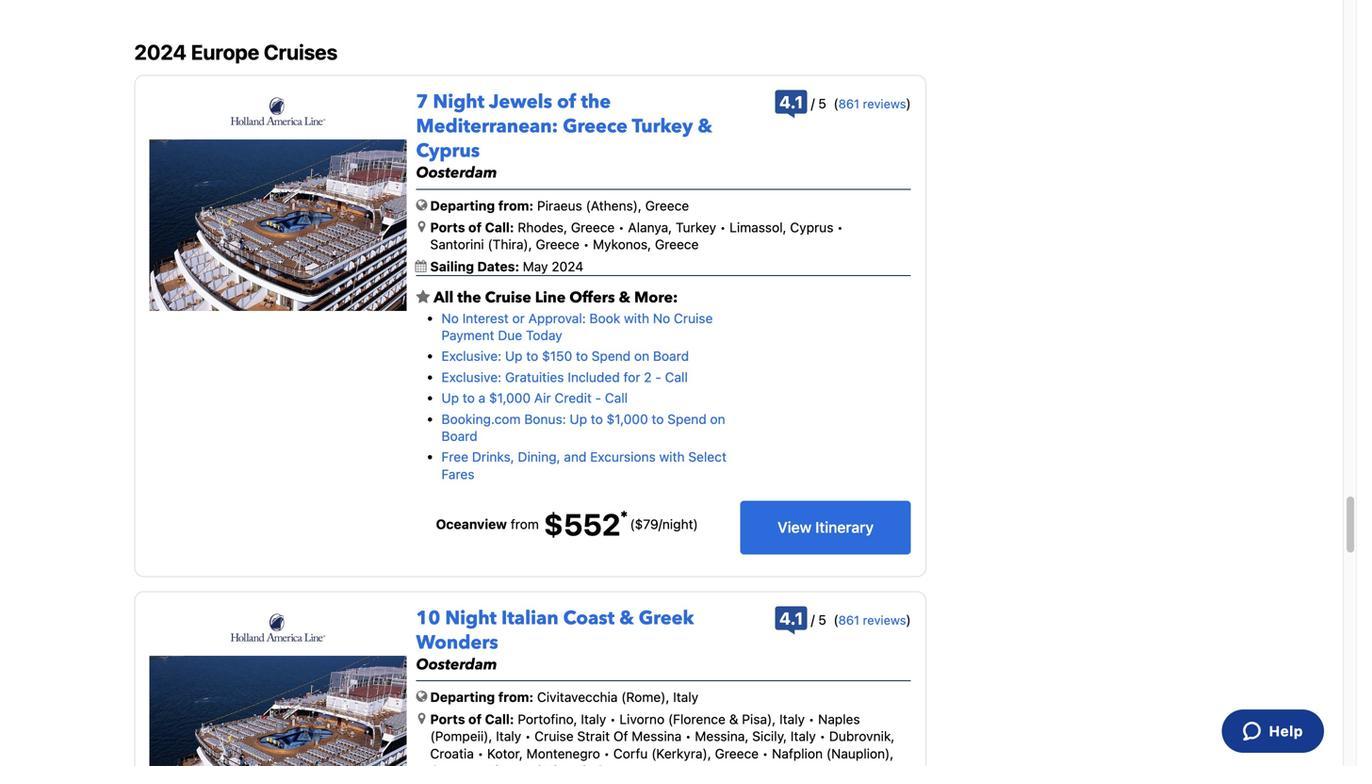 Task type: locate. For each thing, give the bounding box(es) containing it.
1 vertical spatial call
[[605, 390, 628, 406]]

the inside 7 night jewels of the mediterranean: greece turkey & cyprus oosterdam
[[581, 89, 611, 115]]

0 vertical spatial oosterdam
[[416, 163, 497, 183]]

0 vertical spatial ports of call:
[[430, 220, 514, 235]]

4.1 / 5 ( 861 reviews ) for 7 night jewels of the mediterranean: greece turkey & cyprus
[[780, 92, 911, 112]]

turkey
[[632, 114, 693, 139], [676, 220, 717, 235]]

0 vertical spatial 2024
[[134, 39, 187, 64]]

1 vertical spatial cyprus
[[790, 220, 834, 235]]

departing
[[430, 198, 495, 213], [430, 690, 495, 705]]

greece up alanya,
[[645, 198, 689, 213]]

• right limassol,
[[837, 220, 843, 235]]

spend
[[592, 349, 631, 364], [668, 411, 707, 427]]

5 for 10 night italian coast & greek wonders
[[819, 612, 827, 628]]

of up santorini on the top left of the page
[[469, 220, 482, 235]]

the
[[581, 89, 611, 115], [457, 288, 481, 308]]

naples (pompeii), italy
[[430, 712, 860, 744]]

1 globe image from the top
[[416, 198, 428, 211]]

1 vertical spatial cruise
[[674, 310, 713, 326]]

italy up strait
[[581, 712, 606, 727]]

sailing dates:
[[430, 259, 523, 274]]

from: up rhodes, at top
[[498, 198, 534, 213]]

4.1
[[780, 92, 803, 112], [780, 608, 803, 629]]

from:
[[498, 198, 534, 213], [498, 690, 534, 705]]

ports up santorini on the top left of the page
[[430, 220, 465, 235]]

2 horizontal spatial cruise
[[674, 310, 713, 326]]

offers
[[570, 288, 615, 308]]

exclusive: up the a
[[442, 369, 502, 385]]

5
[[819, 96, 827, 111], [819, 612, 827, 628]]

2 holland america line image from the top
[[230, 613, 326, 643]]

1 vertical spatial holland america line image
[[230, 613, 326, 643]]

1 horizontal spatial no
[[653, 310, 670, 326]]

0 vertical spatial holland america line image
[[230, 97, 326, 126]]

2 vertical spatial up
[[570, 411, 587, 427]]

exclusive: down payment
[[442, 349, 502, 364]]

no down all
[[442, 310, 459, 326]]

0 vertical spatial /
[[811, 96, 815, 111]]

1 vertical spatial ports of call:
[[430, 712, 514, 727]]

0 horizontal spatial $1,000
[[489, 390, 531, 406]]

0 vertical spatial )
[[906, 96, 911, 111]]

& inside 10 night italian coast & greek wonders oosterdam
[[620, 606, 634, 632]]

1 ( from the top
[[834, 96, 839, 111]]

messina,
[[695, 729, 749, 744]]

)
[[906, 96, 911, 111], [906, 612, 911, 628]]

1 vertical spatial of
[[469, 220, 482, 235]]

oosterdam down the 10
[[416, 655, 497, 675]]

1 horizontal spatial on
[[710, 411, 726, 427]]

gratuities
[[505, 369, 564, 385]]

1 vertical spatial oosterdam image
[[149, 656, 407, 766]]

1 vertical spatial )
[[906, 612, 911, 628]]

2 from: from the top
[[498, 690, 534, 705]]

1 5 from the top
[[819, 96, 827, 111]]

mediterranean:
[[416, 114, 558, 139]]

oosterdam image
[[149, 139, 407, 311], [149, 656, 407, 766]]

1 horizontal spatial board
[[653, 349, 689, 364]]

2 ) from the top
[[906, 612, 911, 628]]

$1,000 up excursions
[[607, 411, 648, 427]]

1 from: from the top
[[498, 198, 534, 213]]

board
[[653, 349, 689, 364], [442, 428, 478, 444]]

cruise up 'or'
[[485, 288, 531, 308]]

italy
[[673, 690, 699, 705], [581, 712, 606, 727], [780, 712, 805, 727], [496, 729, 522, 744], [791, 729, 816, 744]]

of for 10 night italian coast & greek wonders
[[469, 712, 482, 727]]

0 vertical spatial on
[[634, 349, 650, 364]]

to
[[526, 349, 539, 364], [576, 349, 588, 364], [463, 390, 475, 406], [591, 411, 603, 427], [652, 411, 664, 427]]

0 vertical spatial turkey
[[632, 114, 693, 139]]

of for 7 night jewels of the mediterranean: greece turkey & cyprus
[[469, 220, 482, 235]]

0 vertical spatial exclusive:
[[442, 349, 502, 364]]

2 reviews from the top
[[863, 613, 906, 627]]

ports for 7 night jewels of the mediterranean: greece turkey & cyprus
[[430, 220, 465, 235]]

greece down croatia
[[430, 763, 474, 766]]

night right the 10
[[445, 606, 497, 632]]

turkey right alanya,
[[676, 220, 717, 235]]

0 vertical spatial oosterdam image
[[149, 139, 407, 311]]

1 vertical spatial reviews
[[863, 613, 906, 627]]

on up 2
[[634, 349, 650, 364]]

1 vertical spatial 4.1 / 5 ( 861 reviews )
[[780, 608, 911, 629]]

1 horizontal spatial the
[[581, 89, 611, 115]]

1 horizontal spatial 2024
[[552, 259, 584, 274]]

sicily,
[[752, 729, 787, 744]]

booking.com
[[442, 411, 521, 427]]

1 horizontal spatial up
[[505, 349, 523, 364]]

0 vertical spatial ports
[[430, 220, 465, 235]]

no down more:
[[653, 310, 670, 326]]

0 vertical spatial of
[[557, 89, 576, 115]]

0 vertical spatial 4.1
[[780, 92, 803, 112]]

/ for 7 night jewels of the mediterranean: greece turkey & cyprus
[[811, 96, 815, 111]]

2 5 from the top
[[819, 612, 827, 628]]

• up of
[[610, 712, 616, 727]]

italy up sicily,
[[780, 712, 805, 727]]

0 horizontal spatial with
[[624, 310, 650, 326]]

2 ports from the top
[[430, 712, 465, 727]]

on up select
[[710, 411, 726, 427]]

call: for 7 night jewels of the mediterranean: greece turkey & cyprus
[[485, 220, 514, 235]]

2 oosterdam from the top
[[416, 655, 497, 675]]

call: up kotor,
[[485, 712, 514, 727]]

jewels
[[489, 89, 553, 115]]

0 horizontal spatial on
[[634, 349, 650, 364]]

night for italian
[[445, 606, 497, 632]]

italy up kotor,
[[496, 729, 522, 744]]

departing for 10 night italian coast & greek wonders
[[430, 690, 495, 705]]

0 vertical spatial 861 reviews link
[[839, 97, 906, 111]]

1 ports from the top
[[430, 220, 465, 235]]

or
[[512, 310, 525, 326]]

2 vertical spatial of
[[469, 712, 482, 727]]

the right jewels
[[581, 89, 611, 115]]

oosterdam down mediterranean:
[[416, 163, 497, 183]]

0 vertical spatial reviews
[[863, 97, 906, 111]]

0 vertical spatial spend
[[592, 349, 631, 364]]

- down included
[[595, 390, 602, 406]]

) for 10 night italian coast & greek wonders
[[906, 612, 911, 628]]

rhodes, greece • alanya, turkey • limassol, cyprus • santorini (thira), greece • mykonos, greece
[[430, 220, 843, 252]]

1 861 from the top
[[839, 97, 860, 111]]

no interest or approval: book with no cruise payment due today exclusive: up to $150 to spend on board exclusive: gratuities included for 2 - call up to a $1,000 air credit - call booking.com bonus: up to $1,000 to spend on board free drinks, dining, and excursions with select fares
[[442, 310, 727, 482]]

up down credit
[[570, 411, 587, 427]]

0 horizontal spatial up
[[442, 390, 459, 406]]

0 vertical spatial from:
[[498, 198, 534, 213]]

civitavecchia
[[537, 690, 618, 705]]

spend up select
[[668, 411, 707, 427]]

board down more:
[[653, 349, 689, 364]]

0 horizontal spatial spend
[[592, 349, 631, 364]]

night for jewels
[[433, 89, 485, 115]]

from: up portofino,
[[498, 690, 534, 705]]

2 vertical spatial cruise
[[535, 729, 574, 744]]

1 holland america line image from the top
[[230, 97, 326, 126]]

view itinerary link
[[740, 501, 911, 555]]

1 vertical spatial the
[[457, 288, 481, 308]]

ports of call: up santorini on the top left of the page
[[430, 220, 514, 235]]

$1,000 right the a
[[489, 390, 531, 406]]

1 vertical spatial departing
[[430, 690, 495, 705]]

1 vertical spatial exclusive:
[[442, 369, 502, 385]]

4.1 / 5 ( 861 reviews )
[[780, 92, 911, 112], [780, 608, 911, 629]]

1 call: from the top
[[485, 220, 514, 235]]

1 vertical spatial call:
[[485, 712, 514, 727]]

• cruise strait of messina • messina, sicily, italy
[[522, 729, 816, 744]]

no
[[442, 310, 459, 326], [653, 310, 670, 326]]

naples
[[818, 712, 860, 727]]

greece inside 7 night jewels of the mediterranean: greece turkey & cyprus oosterdam
[[563, 114, 628, 139]]

1 oosterdam from the top
[[416, 163, 497, 183]]

0 vertical spatial $1,000
[[489, 390, 531, 406]]

of up (pompeii),
[[469, 712, 482, 727]]

corfu
[[614, 746, 648, 762]]

(thira),
[[488, 237, 532, 252]]

holland america line image
[[230, 97, 326, 126], [230, 613, 326, 643]]

select
[[689, 449, 727, 465]]

greece right jewels
[[563, 114, 628, 139]]

($79 / night)
[[630, 517, 698, 532]]

spend up included
[[592, 349, 631, 364]]

0 vertical spatial (
[[834, 96, 839, 111]]

0 vertical spatial the
[[581, 89, 611, 115]]

• down naples
[[816, 729, 829, 744]]

7 night jewels of the mediterranean: greece turkey & cyprus oosterdam
[[416, 89, 713, 183]]

5 for 7 night jewels of the mediterranean: greece turkey & cyprus
[[819, 96, 827, 111]]

oosterdam
[[416, 163, 497, 183], [416, 655, 497, 675]]

1 departing from the top
[[430, 198, 495, 213]]

pisa),
[[742, 712, 776, 727]]

1 vertical spatial 861
[[839, 613, 860, 627]]

2 861 from the top
[[839, 613, 860, 627]]

0 vertical spatial 861
[[839, 97, 860, 111]]

cyprus inside 7 night jewels of the mediterranean: greece turkey & cyprus oosterdam
[[416, 138, 480, 164]]

up
[[505, 349, 523, 364], [442, 390, 459, 406], [570, 411, 587, 427]]

of inside 7 night jewels of the mediterranean: greece turkey & cyprus oosterdam
[[557, 89, 576, 115]]

1 vertical spatial oosterdam
[[416, 655, 497, 675]]

2 vertical spatial /
[[811, 612, 815, 628]]

map marker image
[[418, 712, 426, 725]]

interest
[[463, 310, 509, 326]]

1 horizontal spatial cyprus
[[790, 220, 834, 235]]

1 vertical spatial /
[[659, 517, 663, 532]]

asterisk image
[[621, 510, 628, 518]]

1 vertical spatial 5
[[819, 612, 827, 628]]

$1,000
[[489, 390, 531, 406], [607, 411, 648, 427]]

with down more:
[[624, 310, 650, 326]]

ports of call: up (pompeii),
[[430, 712, 514, 727]]

night inside 7 night jewels of the mediterranean: greece turkey & cyprus oosterdam
[[433, 89, 485, 115]]

1 vertical spatial 861 reviews link
[[839, 613, 906, 627]]

2024 right may
[[552, 259, 584, 274]]

up down the due
[[505, 349, 523, 364]]

- right 2
[[656, 369, 662, 385]]

exclusive:
[[442, 349, 502, 364], [442, 369, 502, 385]]

call down for on the left of the page
[[605, 390, 628, 406]]

(
[[834, 96, 839, 111], [834, 612, 839, 628]]

call: for 10 night italian coast & greek wonders
[[485, 712, 514, 727]]

1 no from the left
[[442, 310, 459, 326]]

1 vertical spatial (
[[834, 612, 839, 628]]

2 4.1 from the top
[[780, 608, 803, 629]]

861 reviews link
[[839, 97, 906, 111], [839, 613, 906, 627]]

globe image
[[416, 198, 428, 211], [416, 690, 428, 703]]

& inside 7 night jewels of the mediterranean: greece turkey & cyprus oosterdam
[[698, 114, 713, 139]]

ports up (pompeii),
[[430, 712, 465, 727]]

departing from: piraeus (athens), greece
[[430, 198, 689, 213]]

• kotor, montenegro • corfu (kerkyra), greece
[[474, 746, 759, 762]]

2 horizontal spatial up
[[570, 411, 587, 427]]

free
[[442, 449, 469, 465]]

map marker image
[[418, 220, 426, 233]]

2 call: from the top
[[485, 712, 514, 727]]

0 horizontal spatial -
[[595, 390, 602, 406]]

1 861 reviews link from the top
[[839, 97, 906, 111]]

departing up santorini on the top left of the page
[[430, 198, 495, 213]]

1 vertical spatial ports
[[430, 712, 465, 727]]

night right 7
[[433, 89, 485, 115]]

0 vertical spatial -
[[656, 369, 662, 385]]

0 vertical spatial cyprus
[[416, 138, 480, 164]]

greece
[[563, 114, 628, 139], [645, 198, 689, 213], [571, 220, 615, 235], [536, 237, 580, 252], [655, 237, 699, 252], [715, 746, 759, 762], [430, 763, 474, 766]]

holland america line image for 7 night jewels of the mediterranean: greece turkey & cyprus
[[230, 97, 326, 126]]

call:
[[485, 220, 514, 235], [485, 712, 514, 727]]

2 globe image from the top
[[416, 690, 428, 703]]

2 4.1 / 5 ( 861 reviews ) from the top
[[780, 608, 911, 629]]

1 vertical spatial turkey
[[676, 220, 717, 235]]

0 vertical spatial board
[[653, 349, 689, 364]]

call right 2
[[665, 369, 688, 385]]

globe image for 7 night jewels of the mediterranean: greece turkey & cyprus
[[416, 198, 428, 211]]

fares
[[442, 467, 475, 482]]

0 horizontal spatial cruise
[[485, 288, 531, 308]]

call: up (thira),
[[485, 220, 514, 235]]

of
[[557, 89, 576, 115], [469, 220, 482, 235], [469, 712, 482, 727]]

(athens),
[[586, 198, 642, 213]]

departing for 7 night jewels of the mediterranean: greece turkey & cyprus
[[430, 198, 495, 213]]

0 vertical spatial night
[[433, 89, 485, 115]]

turkey inside rhodes, greece • alanya, turkey • limassol, cyprus • santorini (thira), greece • mykonos, greece
[[676, 220, 717, 235]]

1 vertical spatial up
[[442, 390, 459, 406]]

italy up nafplion
[[791, 729, 816, 744]]

departing up (pompeii),
[[430, 690, 495, 705]]

2024 left europe
[[134, 39, 187, 64]]

1 horizontal spatial call
[[665, 369, 688, 385]]

1 horizontal spatial with
[[659, 449, 685, 465]]

1 vertical spatial night
[[445, 606, 497, 632]]

more:
[[634, 288, 678, 308]]

view itinerary
[[778, 519, 874, 537]]

cruise down portofino,
[[535, 729, 574, 744]]

of right jewels
[[557, 89, 576, 115]]

with left select
[[659, 449, 685, 465]]

1 vertical spatial from:
[[498, 690, 534, 705]]

1 4.1 from the top
[[780, 92, 803, 112]]

globe image up map marker icon
[[416, 690, 428, 703]]

1 vertical spatial globe image
[[416, 690, 428, 703]]

up left the a
[[442, 390, 459, 406]]

view
[[778, 519, 812, 537]]

cyprus down 7
[[416, 138, 480, 164]]

oceanview from $552
[[436, 507, 621, 543]]

2 ( from the top
[[834, 612, 839, 628]]

0 horizontal spatial board
[[442, 428, 478, 444]]

1 vertical spatial 4.1
[[780, 608, 803, 629]]

to up included
[[576, 349, 588, 364]]

globe image up map marker image
[[416, 198, 428, 211]]

2 departing from the top
[[430, 690, 495, 705]]

ports for 10 night italian coast & greek wonders
[[430, 712, 465, 727]]

0 vertical spatial up
[[505, 349, 523, 364]]

sailing
[[430, 259, 474, 274]]

0 vertical spatial call:
[[485, 220, 514, 235]]

ports
[[430, 220, 465, 235], [430, 712, 465, 727]]

exclusive: up to $150 to spend on board link
[[442, 349, 689, 364]]

0 vertical spatial departing
[[430, 198, 495, 213]]

portofino, italy • livorno (florence & pisa), italy
[[518, 712, 805, 727]]

the right all
[[457, 288, 481, 308]]

1 4.1 / 5 ( 861 reviews ) from the top
[[780, 92, 911, 112]]

night inside 10 night italian coast & greek wonders oosterdam
[[445, 606, 497, 632]]

no interest or approval: book with no cruise payment due today link
[[442, 310, 713, 343]]

0 horizontal spatial 2024
[[134, 39, 187, 64]]

reviews for 7 night jewels of the mediterranean: greece turkey & cyprus
[[863, 97, 906, 111]]

1 exclusive: from the top
[[442, 349, 502, 364]]

1 horizontal spatial $1,000
[[607, 411, 648, 427]]

4.1 for 10 night italian coast & greek wonders
[[780, 608, 803, 629]]

call
[[665, 369, 688, 385], [605, 390, 628, 406]]

cruise down more:
[[674, 310, 713, 326]]

• up nafplion
[[805, 712, 818, 727]]

2 ports of call: from the top
[[430, 712, 514, 727]]

on
[[634, 349, 650, 364], [710, 411, 726, 427]]

1 oosterdam image from the top
[[149, 139, 407, 311]]

1 ports of call: from the top
[[430, 220, 514, 235]]

0 vertical spatial call
[[665, 369, 688, 385]]

from: for 10 night italian coast & greek wonders
[[498, 690, 534, 705]]

turkey up (athens), on the left top of the page
[[632, 114, 693, 139]]

0 horizontal spatial call
[[605, 390, 628, 406]]

&
[[698, 114, 713, 139], [619, 288, 631, 308], [620, 606, 634, 632], [729, 712, 739, 727]]

861 for 7 night jewels of the mediterranean: greece turkey & cyprus
[[839, 97, 860, 111]]

• up (kerkyra),
[[685, 729, 692, 744]]

1 reviews from the top
[[863, 97, 906, 111]]

861
[[839, 97, 860, 111], [839, 613, 860, 627]]

cyprus right limassol,
[[790, 220, 834, 235]]

0 vertical spatial globe image
[[416, 198, 428, 211]]

0 vertical spatial 4.1 / 5 ( 861 reviews )
[[780, 92, 911, 112]]

0 horizontal spatial cyprus
[[416, 138, 480, 164]]

1 ) from the top
[[906, 96, 911, 111]]

board up free
[[442, 428, 478, 444]]

1 vertical spatial 2024
[[552, 259, 584, 274]]

1 horizontal spatial -
[[656, 369, 662, 385]]

0 vertical spatial 5
[[819, 96, 827, 111]]

2 861 reviews link from the top
[[839, 613, 906, 627]]

calendar image
[[415, 260, 427, 272]]

-
[[656, 369, 662, 385], [595, 390, 602, 406]]

1 horizontal spatial spend
[[668, 411, 707, 427]]

0 horizontal spatial no
[[442, 310, 459, 326]]

10 night italian coast & greek wonders oosterdam
[[416, 606, 694, 675]]



Task type: describe. For each thing, give the bounding box(es) containing it.
dining,
[[518, 449, 561, 465]]

to down credit
[[591, 411, 603, 427]]

oosterdam inside 10 night italian coast & greek wonders oosterdam
[[416, 655, 497, 675]]

• left mykonos, at the left of the page
[[583, 237, 589, 252]]

italian
[[502, 606, 559, 632]]

night)
[[663, 517, 698, 532]]

1 vertical spatial with
[[659, 449, 685, 465]]

livorno
[[620, 712, 665, 727]]

itinerary
[[816, 519, 874, 537]]

europe
[[191, 39, 259, 64]]

2 no from the left
[[653, 310, 670, 326]]

star image
[[416, 290, 430, 305]]

greece inside nafplion (nauplion), greece
[[430, 763, 474, 766]]

payment
[[442, 328, 495, 343]]

( for 7 night jewels of the mediterranean: greece turkey & cyprus
[[834, 96, 839, 111]]

to up gratuities
[[526, 349, 539, 364]]

• left limassol,
[[720, 220, 726, 235]]

0 vertical spatial cruise
[[485, 288, 531, 308]]

approval:
[[529, 310, 586, 326]]

cruises
[[264, 39, 338, 64]]

alanya,
[[628, 220, 672, 235]]

greek
[[639, 606, 694, 632]]

air
[[534, 390, 551, 406]]

drinks,
[[472, 449, 514, 465]]

cruise inside no interest or approval: book with no cruise payment due today exclusive: up to $150 to spend on board exclusive: gratuities included for 2 - call up to a $1,000 air credit - call booking.com bonus: up to $1,000 to spend on board free drinks, dining, and excursions with select fares
[[674, 310, 713, 326]]

dates:
[[477, 259, 520, 274]]

nafplion (nauplion), greece
[[430, 746, 894, 766]]

kotor,
[[487, 746, 523, 762]]

0 horizontal spatial the
[[457, 288, 481, 308]]

line
[[535, 288, 566, 308]]

piraeus
[[537, 198, 582, 213]]

excursions
[[590, 449, 656, 465]]

italy inside naples (pompeii), italy
[[496, 729, 522, 744]]

2 oosterdam image from the top
[[149, 656, 407, 766]]

ports of call: for 10 night italian coast & greek wonders
[[430, 712, 514, 727]]

italy up (florence
[[673, 690, 699, 705]]

(nauplion),
[[827, 746, 894, 762]]

reviews for 10 night italian coast & greek wonders
[[863, 613, 906, 627]]

dubrovnik, croatia
[[430, 729, 895, 762]]

messina
[[632, 729, 682, 744]]

1 vertical spatial board
[[442, 428, 478, 444]]

$150
[[542, 349, 572, 364]]

of
[[614, 729, 628, 744]]

turkey inside 7 night jewels of the mediterranean: greece turkey & cyprus oosterdam
[[632, 114, 693, 139]]

) for 7 night jewels of the mediterranean: greece turkey & cyprus
[[906, 96, 911, 111]]

(rome),
[[621, 690, 670, 705]]

4.1 for 7 night jewels of the mediterranean: greece turkey & cyprus
[[780, 92, 803, 112]]

limassol,
[[730, 220, 787, 235]]

cyprus inside rhodes, greece • alanya, turkey • limassol, cyprus • santorini (thira), greece • mykonos, greece
[[790, 220, 834, 235]]

ports of call: for 7 night jewels of the mediterranean: greece turkey & cyprus
[[430, 220, 514, 235]]

a
[[479, 390, 486, 406]]

1 horizontal spatial cruise
[[535, 729, 574, 744]]

861 reviews link for 7 night jewels of the mediterranean: greece turkey & cyprus
[[839, 97, 906, 111]]

( for 10 night italian coast & greek wonders
[[834, 612, 839, 628]]

2024 europe cruises
[[134, 39, 338, 64]]

mykonos,
[[593, 237, 652, 252]]

(pompeii),
[[430, 729, 493, 744]]

included
[[568, 369, 620, 385]]

• down portofino,
[[525, 729, 531, 744]]

0 vertical spatial with
[[624, 310, 650, 326]]

exclusive: gratuities included for 2 - call link
[[442, 369, 688, 385]]

wonders
[[416, 630, 498, 656]]

montenegro
[[527, 746, 600, 762]]

bonus:
[[524, 411, 566, 427]]

from
[[511, 517, 539, 532]]

$552
[[544, 507, 621, 543]]

greece down 'messina,'
[[715, 746, 759, 762]]

departing from: civitavecchia (rome), italy
[[430, 690, 699, 705]]

greece up may 2024
[[536, 237, 580, 252]]

to left the a
[[463, 390, 475, 406]]

greece down (athens), on the left top of the page
[[571, 220, 615, 235]]

• down sicily,
[[759, 746, 772, 762]]

globe image for 10 night italian coast & greek wonders
[[416, 690, 428, 703]]

up to a $1,000 air credit - call link
[[442, 390, 628, 406]]

oosterdam inside 7 night jewels of the mediterranean: greece turkey & cyprus oosterdam
[[416, 163, 497, 183]]

portofino,
[[518, 712, 577, 727]]

may
[[523, 259, 548, 274]]

861 for 10 night italian coast & greek wonders
[[839, 613, 860, 627]]

greece down alanya,
[[655, 237, 699, 252]]

• left kotor,
[[478, 746, 484, 762]]

1 vertical spatial $1,000
[[607, 411, 648, 427]]

• up mykonos, at the left of the page
[[619, 220, 625, 235]]

and
[[564, 449, 587, 465]]

10
[[416, 606, 441, 632]]

all
[[434, 288, 454, 308]]

4.1 / 5 ( 861 reviews ) for 10 night italian coast & greek wonders
[[780, 608, 911, 629]]

nafplion
[[772, 746, 823, 762]]

1 vertical spatial spend
[[668, 411, 707, 427]]

today
[[526, 328, 563, 343]]

free drinks, dining, and excursions with select fares link
[[442, 449, 727, 482]]

7
[[416, 89, 428, 115]]

strait
[[577, 729, 610, 744]]

all the cruise line offers & more:
[[430, 288, 678, 308]]

1 vertical spatial -
[[595, 390, 602, 406]]

from: for 7 night jewels of the mediterranean: greece turkey & cyprus
[[498, 198, 534, 213]]

/ for 10 night italian coast & greek wonders
[[811, 612, 815, 628]]

booking.com bonus: up to $1,000 to spend on board link
[[442, 411, 726, 444]]

may 2024
[[523, 259, 584, 274]]

santorini
[[430, 237, 484, 252]]

1 vertical spatial on
[[710, 411, 726, 427]]

($79
[[630, 517, 659, 532]]

2 exclusive: from the top
[[442, 369, 502, 385]]

for
[[624, 369, 641, 385]]

holland america line image for 10 night italian coast & greek wonders
[[230, 613, 326, 643]]

coast
[[563, 606, 615, 632]]

oceanview
[[436, 517, 507, 532]]

(florence
[[668, 712, 726, 727]]

• down strait
[[604, 746, 610, 762]]

credit
[[555, 390, 592, 406]]

to down 2
[[652, 411, 664, 427]]

861 reviews link for 10 night italian coast & greek wonders
[[839, 613, 906, 627]]

book
[[590, 310, 621, 326]]

(kerkyra),
[[652, 746, 712, 762]]

2
[[644, 369, 652, 385]]

dubrovnik,
[[829, 729, 895, 744]]

croatia
[[430, 746, 474, 762]]

due
[[498, 328, 522, 343]]



Task type: vqa. For each thing, say whether or not it's contained in the screenshot.
the bottom the near
no



